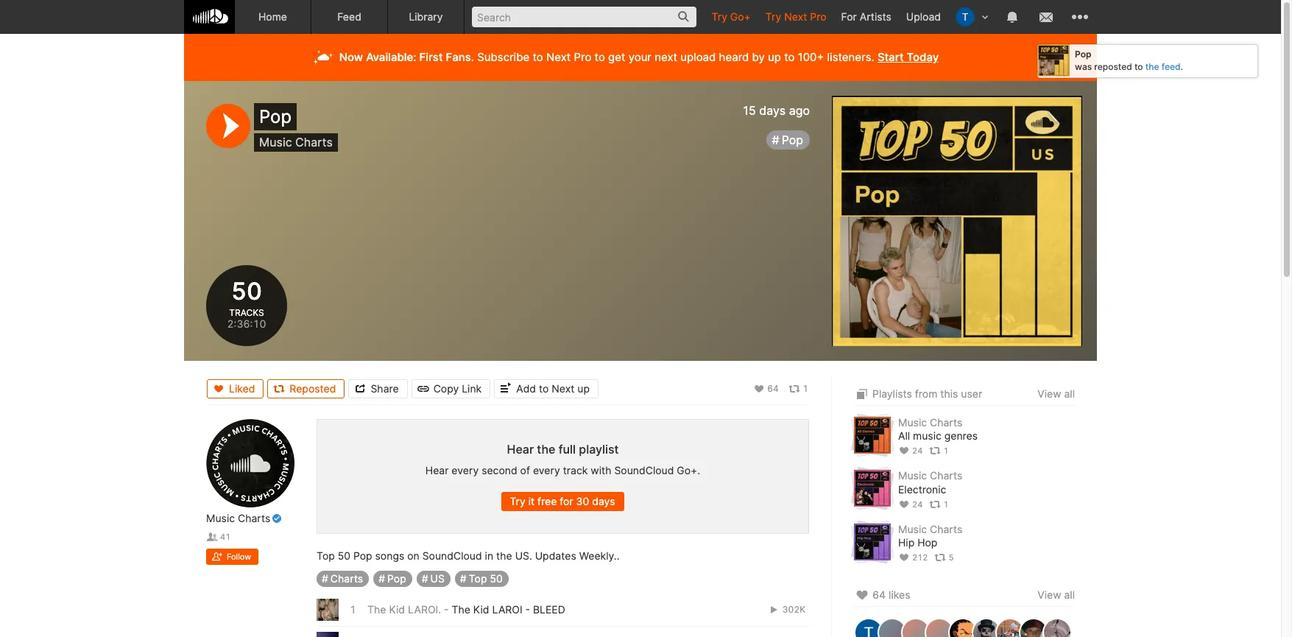 Task type: describe. For each thing, give the bounding box(es) containing it.
24 link for all
[[899, 446, 923, 456]]

playlists from this user
[[873, 387, 983, 400]]

41 link
[[206, 532, 231, 542]]

try next pro
[[766, 10, 827, 23]]

ss140's avatar element
[[878, 618, 907, 637]]

share
[[371, 382, 399, 394]]

next inside button
[[552, 382, 575, 394]]

add to next up
[[517, 382, 590, 394]]

likes
[[889, 589, 911, 601]]

1 link for music charts electronic
[[930, 499, 949, 510]]

to left 100+ at the right top
[[785, 50, 795, 64]]

the kid laroi. link
[[368, 603, 441, 616]]

feed
[[1162, 61, 1181, 72]]

music for electronic
[[899, 469, 927, 482]]

electronic link
[[899, 483, 947, 496]]

music charts link for music charts electronic
[[899, 469, 963, 482]]

listeners.
[[828, 50, 875, 64]]

for
[[560, 495, 574, 508]]

hip
[[899, 536, 915, 549]]

pop element
[[832, 96, 1083, 346]]

try next pro link
[[759, 0, 834, 33]]

home link
[[235, 0, 312, 34]]

.
[[1181, 61, 1184, 72]]

charts inside 'link'
[[331, 572, 363, 585]]

copy link button
[[412, 379, 491, 398]]

64 likes
[[873, 589, 911, 601]]

302k
[[780, 604, 806, 615]]

playlist
[[579, 442, 619, 457]]

try it free for 30 days
[[510, 495, 616, 508]]

view all for 64 likes
[[1038, 589, 1075, 601]]

try it free for 30 days link
[[502, 492, 624, 511]]

laroi
[[492, 603, 523, 616]]

64 link
[[753, 383, 779, 394]]

electronic
[[899, 483, 947, 495]]

pop was reposted to the feed .
[[1075, 49, 1184, 72]]

free
[[538, 495, 557, 508]]

the inside the hear the full playlist hear every second of every track with soundcloud go+.
[[537, 442, 556, 457]]

charts for music charts all music genres
[[930, 416, 963, 429]]

soundcloud inside the hear the full playlist hear every second of every track with soundcloud go+.
[[615, 464, 674, 476]]

playlist stats element for music charts hip hop
[[899, 550, 1075, 566]]

music
[[913, 430, 942, 442]]

first
[[420, 50, 443, 64]]

1 kid from the left
[[389, 603, 405, 616]]

1 link for music charts all music genres
[[930, 446, 949, 456]]

us.
[[515, 550, 532, 562]]

view all for playlists from this user
[[1038, 387, 1075, 400]]

all for 64 likes
[[1065, 589, 1075, 601]]

set image
[[854, 385, 870, 403]]

1 for 1 link to the top
[[803, 383, 809, 394]]

library link
[[388, 0, 465, 34]]

the feed link
[[1146, 61, 1181, 72]]

music charts link for music charts hip hop
[[899, 523, 963, 535]]

try for try go+
[[712, 10, 728, 23]]

add to next up button
[[494, 379, 599, 398]]

the kid laroi - bleed element
[[317, 599, 339, 621]]

to right subscribe
[[533, 50, 543, 64]]

all for playlists from this user
[[1065, 387, 1075, 400]]

5 link
[[935, 553, 954, 563]]

1 vertical spatial next
[[547, 50, 571, 64]]

2 every from the left
[[533, 464, 560, 476]]

music charts
[[206, 512, 271, 524]]

genres
[[945, 430, 978, 442]]

music charts all music genres
[[899, 416, 978, 442]]

2:36:10
[[227, 318, 266, 330]]

50 tracks 2:36:10
[[227, 277, 266, 330]]

feed link
[[312, 0, 388, 34]]

on
[[407, 550, 420, 562]]

reposted button
[[268, 379, 345, 398]]

all music genres element
[[854, 417, 891, 454]]

pop inside pop music charts
[[259, 106, 292, 127]]

1 horizontal spatial pop link
[[766, 131, 810, 150]]

user429838722's avatar element
[[902, 618, 931, 637]]

the inside the pop was reposted to the feed .
[[1146, 61, 1160, 72]]

reposted
[[1095, 61, 1133, 72]]

library
[[409, 10, 443, 23]]

tracks
[[229, 307, 264, 318]]

to left the 'get'
[[595, 50, 605, 64]]

updates
[[535, 550, 577, 562]]

reposted
[[290, 382, 336, 394]]

1 vertical spatial hear
[[426, 464, 449, 476]]

pro inside try next pro link
[[810, 10, 827, 23]]

41
[[220, 532, 231, 542]]

1 horizontal spatial days
[[760, 103, 786, 118]]

all music genres link
[[899, 430, 978, 443]]

pop music charts
[[259, 106, 333, 150]]

like image
[[854, 586, 870, 604]]

fans.
[[446, 50, 474, 64]]

64 for 64 likes
[[873, 589, 886, 601]]

copy link
[[434, 382, 482, 394]]

view for playlists from this user
[[1038, 387, 1062, 400]]

upload
[[907, 10, 941, 23]]

next
[[655, 50, 678, 64]]

try go+
[[712, 10, 751, 23]]

try for try next pro
[[766, 10, 782, 23]]

music for all
[[899, 416, 927, 429]]

charts inside pop music charts
[[295, 135, 333, 150]]

user
[[962, 387, 983, 400]]

0 vertical spatial 1 link
[[789, 383, 809, 394]]

laroi.
[[408, 603, 441, 616]]

to inside button
[[539, 382, 549, 394]]

music inside pop music charts
[[259, 135, 292, 150]]

charts for music charts hip hop
[[930, 523, 963, 535]]

50 for top 50
[[490, 572, 503, 585]]

start
[[878, 50, 904, 64]]

upload link
[[899, 0, 949, 33]]

start today link
[[878, 50, 939, 64]]

Search search field
[[472, 7, 697, 27]]

us link
[[417, 571, 451, 587]]

212 link
[[899, 553, 928, 563]]

0 vertical spatial next
[[785, 10, 808, 23]]

music charts hip hop
[[899, 523, 963, 549]]

1 right the kid laroi - bleed element
[[350, 603, 357, 616]]

from
[[915, 387, 938, 400]]

music charts electronic
[[899, 469, 963, 495]]

liked
[[229, 382, 255, 394]]

1 vertical spatial soundcloud
[[423, 550, 482, 562]]

0 vertical spatial up
[[768, 50, 781, 64]]

music charts link for music charts all music genres
[[899, 416, 963, 429]]

top 50 pop songs on soundcloud in the us. updates weekly..
[[317, 550, 620, 562]]

add
[[517, 382, 536, 394]]

30
[[576, 495, 589, 508]]



Task type: locate. For each thing, give the bounding box(es) containing it.
pop inside the pop was reposted to the feed .
[[1075, 49, 1092, 60]]

0 vertical spatial 64
[[768, 383, 779, 394]]

24 link for electronic
[[899, 499, 923, 510]]

1 horizontal spatial 50
[[338, 550, 351, 562]]

the down charts 'link'
[[368, 603, 386, 616]]

0 horizontal spatial top
[[317, 550, 335, 562]]

1 right '64' link
[[803, 383, 809, 394]]

the kid laroi - bleed link
[[452, 603, 566, 616]]

weekly..
[[579, 550, 620, 562]]

None search field
[[465, 0, 705, 33]]

1 vertical spatial 1 link
[[930, 446, 949, 456]]

top
[[317, 550, 335, 562], [469, 572, 487, 585]]

hop
[[918, 536, 938, 549]]

1 horizontal spatial up
[[768, 50, 781, 64]]

every left second
[[452, 464, 479, 476]]

- right laroi.
[[444, 603, 449, 616]]

2 all from the top
[[1065, 589, 1075, 601]]

playlist stats element containing 212
[[899, 550, 1075, 566]]

your
[[629, 50, 652, 64]]

1 24 from the top
[[913, 446, 923, 456]]

artists
[[860, 10, 892, 23]]

0 horizontal spatial try
[[510, 495, 526, 508]]

1 vertical spatial 64
[[873, 589, 886, 601]]

music for hip
[[899, 523, 927, 535]]

rei.'s avatar element
[[1043, 618, 1072, 637]]

1 horizontal spatial the
[[452, 603, 471, 616]]

1 vertical spatial view all
[[1038, 589, 1075, 601]]

1 vertical spatial 50
[[338, 550, 351, 562]]

1 down music charts electronic
[[944, 499, 949, 510]]

2 vertical spatial the
[[496, 550, 512, 562]]

50 for top 50 pop songs on soundcloud in the us. updates weekly..
[[338, 550, 351, 562]]

1 vertical spatial all
[[1065, 589, 1075, 601]]

pop
[[1075, 49, 1092, 60], [259, 106, 292, 127], [782, 133, 804, 148], [353, 550, 372, 562], [387, 572, 406, 585]]

copy
[[434, 382, 459, 394]]

days right 30
[[592, 495, 616, 508]]

50
[[231, 277, 262, 306], [338, 550, 351, 562], [490, 572, 503, 585]]

try left go+
[[712, 10, 728, 23]]

jj's avatar element
[[949, 618, 978, 637]]

music inside the music charts all music genres
[[899, 416, 927, 429]]

subscribe
[[477, 50, 530, 64]]

soundcloud up us
[[423, 550, 482, 562]]

tara schultz's avatar element
[[956, 7, 975, 27], [854, 618, 884, 637]]

music inside music charts electronic
[[899, 469, 927, 482]]

the
[[368, 603, 386, 616], [452, 603, 471, 616]]

was
[[1075, 61, 1093, 72]]

64
[[768, 383, 779, 394], [873, 589, 886, 601]]

ago
[[789, 103, 810, 118]]

tara schultz's avatar element right upload link
[[956, 7, 975, 27]]

2 kid from the left
[[473, 603, 489, 616]]

1 vertical spatial top
[[469, 572, 487, 585]]

playlist stats element
[[599, 379, 809, 398], [899, 443, 1075, 459], [899, 496, 1075, 512], [899, 550, 1075, 566]]

1 the from the left
[[368, 603, 386, 616]]

0 horizontal spatial the
[[368, 603, 386, 616]]

2 24 from the top
[[913, 499, 923, 510]]

days right 15
[[760, 103, 786, 118]]

top for top 50 pop songs on soundcloud in the us. updates weekly..
[[317, 550, 335, 562]]

the left feed
[[1146, 61, 1160, 72]]

soundcloud right with
[[615, 464, 674, 476]]

0 horizontal spatial pro
[[574, 50, 592, 64]]

playlist stats element containing 64
[[599, 379, 809, 398]]

1 view all from the top
[[1038, 387, 1075, 400]]

next down the 'search' search box
[[547, 50, 571, 64]]

second
[[482, 464, 518, 476]]

music inside music charts hip hop
[[899, 523, 927, 535]]

15 days ago
[[744, 103, 810, 118]]

2 horizontal spatial try
[[766, 10, 782, 23]]

1 link down electronic "link"
[[930, 499, 949, 510]]

0 vertical spatial view all
[[1038, 387, 1075, 400]]

for artists link
[[834, 0, 899, 33]]

playlists
[[873, 387, 913, 400]]

with
[[591, 464, 612, 476]]

pro
[[810, 10, 827, 23], [574, 50, 592, 64]]

1 - from the left
[[444, 603, 449, 616]]

0 vertical spatial hear
[[507, 442, 534, 457]]

0 vertical spatial pro
[[810, 10, 827, 23]]

tara schultz's avatar element down like icon
[[854, 618, 884, 637]]

charts link
[[317, 571, 369, 587]]

available:
[[366, 50, 417, 64]]

24 link down all
[[899, 446, 923, 456]]

the kid laroi. - the kid laroi - bleed
[[368, 603, 566, 616]]

the right laroi.
[[452, 603, 471, 616]]

2 24 link from the top
[[899, 499, 923, 510]]

0 vertical spatial the
[[1146, 61, 1160, 72]]

pop link
[[766, 131, 810, 150], [374, 571, 412, 587]]

pop link down the songs on the left bottom
[[374, 571, 412, 587]]

0 horizontal spatial -
[[444, 603, 449, 616]]

kid
[[389, 603, 405, 616], [473, 603, 489, 616]]

now
[[339, 50, 363, 64]]

0 horizontal spatial 50
[[231, 277, 262, 306]]

2 horizontal spatial 50
[[490, 572, 503, 585]]

0 vertical spatial soundcloud
[[615, 464, 674, 476]]

it
[[529, 495, 535, 508]]

mohammadsakiam's avatar element
[[972, 618, 1002, 637]]

this
[[941, 387, 959, 400]]

up right by
[[768, 50, 781, 64]]

hear left second
[[426, 464, 449, 476]]

0 vertical spatial 24
[[913, 446, 923, 456]]

0 horizontal spatial tara schultz's avatar element
[[854, 618, 884, 637]]

0 vertical spatial tara schultz's avatar element
[[956, 7, 975, 27]]

24
[[913, 446, 923, 456], [913, 499, 923, 510]]

electronic element
[[854, 470, 891, 507]]

2 view all from the top
[[1038, 589, 1075, 601]]

0 horizontal spatial days
[[592, 495, 616, 508]]

jessenia hernandez's avatar element
[[925, 618, 955, 637]]

24 for electronic
[[913, 499, 923, 510]]

0 vertical spatial 50
[[231, 277, 262, 306]]

hear up of
[[507, 442, 534, 457]]

1 link down all music genres link
[[930, 446, 949, 456]]

view for 64 likes
[[1038, 589, 1062, 601]]

shanté a.'s avatar element
[[1019, 618, 1049, 637]]

next right add
[[552, 382, 575, 394]]

64 for 64
[[768, 383, 779, 394]]

now available: first fans. subscribe to next pro to get your next upload heard by up to 100+ listeners. start today
[[339, 50, 939, 64]]

days
[[760, 103, 786, 118], [592, 495, 616, 508]]

1 every from the left
[[452, 464, 479, 476]]

charts inside music charts electronic
[[930, 469, 963, 482]]

0 horizontal spatial up
[[578, 382, 590, 394]]

1 inside 1 link
[[803, 383, 809, 394]]

1 vertical spatial 24
[[913, 499, 923, 510]]

24 down music
[[913, 446, 923, 456]]

2 horizontal spatial the
[[1146, 61, 1160, 72]]

1 for 1 link for music charts all music genres
[[944, 446, 949, 456]]

24 for all
[[913, 446, 923, 456]]

every right of
[[533, 464, 560, 476]]

top down the top 50 pop songs on soundcloud in the us. updates weekly..
[[469, 572, 487, 585]]

top up charts 'link'
[[317, 550, 335, 562]]

top for top 50
[[469, 572, 487, 585]]

1 vertical spatial up
[[578, 382, 590, 394]]

1 link right '64' link
[[789, 383, 809, 394]]

1 horizontal spatial 64
[[873, 589, 886, 601]]

hip hop element
[[854, 524, 891, 560]]

hear the full playlist hear every second of every track with soundcloud go+.
[[426, 442, 701, 476]]

music charts's avatar element
[[206, 419, 295, 508]]

the right in
[[496, 550, 512, 562]]

link
[[462, 382, 482, 394]]

1 horizontal spatial kid
[[473, 603, 489, 616]]

upload
[[681, 50, 716, 64]]

charts inside the music charts all music genres
[[930, 416, 963, 429]]

for artists
[[842, 10, 892, 23]]

2 view from the top
[[1038, 589, 1062, 601]]

next up 100+ at the right top
[[785, 10, 808, 23]]

0 vertical spatial pop link
[[766, 131, 810, 150]]

1 horizontal spatial -
[[526, 603, 530, 616]]

1 horizontal spatial hear
[[507, 442, 534, 457]]

1 horizontal spatial top
[[469, 572, 487, 585]]

to inside the pop was reposted to the feed .
[[1135, 61, 1144, 72]]

50 inside 50 tracks 2:36:10
[[231, 277, 262, 306]]

music charts link
[[259, 135, 333, 150], [899, 416, 963, 429], [899, 469, 963, 482], [206, 512, 271, 525], [899, 523, 963, 535]]

the left full
[[537, 442, 556, 457]]

0 horizontal spatial pop link
[[374, 571, 412, 587]]

by
[[752, 50, 765, 64]]

kid left laroi
[[473, 603, 489, 616]]

bleed
[[533, 603, 566, 616]]

0 horizontal spatial every
[[452, 464, 479, 476]]

pro left the 'get'
[[574, 50, 592, 64]]

0 horizontal spatial hear
[[426, 464, 449, 476]]

charts for music charts
[[238, 512, 271, 524]]

playlist stats element for music charts all music genres
[[899, 443, 1075, 459]]

0 horizontal spatial the
[[496, 550, 512, 562]]

0 vertical spatial view
[[1038, 387, 1062, 400]]

2 vertical spatial 1 link
[[930, 499, 949, 510]]

home
[[259, 10, 287, 23]]

charts
[[295, 135, 333, 150], [930, 416, 963, 429], [930, 469, 963, 482], [238, 512, 271, 524], [930, 523, 963, 535], [331, 572, 363, 585]]

1 vertical spatial days
[[592, 495, 616, 508]]

charts for music charts electronic
[[930, 469, 963, 482]]

to right add
[[539, 382, 549, 394]]

1 vertical spatial pro
[[574, 50, 592, 64]]

playlist stats element for music charts electronic
[[899, 496, 1075, 512]]

liked button
[[207, 379, 264, 398]]

kid left laroi.
[[389, 603, 405, 616]]

0 vertical spatial top
[[317, 550, 335, 562]]

1 24 link from the top
[[899, 446, 923, 456]]

dweezy's avatar element
[[996, 618, 1025, 637]]

try
[[712, 10, 728, 23], [766, 10, 782, 23], [510, 495, 526, 508]]

1 vertical spatial 24 link
[[899, 499, 923, 510]]

1 view from the top
[[1038, 387, 1062, 400]]

track
[[563, 464, 588, 476]]

1 vertical spatial tara schultz's avatar element
[[854, 618, 884, 637]]

follow
[[227, 552, 251, 562]]

vampire element
[[317, 632, 339, 637]]

follow button
[[206, 549, 259, 565]]

full
[[559, 442, 576, 457]]

24 link
[[899, 446, 923, 456], [899, 499, 923, 510]]

2 - from the left
[[526, 603, 530, 616]]

go+
[[731, 10, 751, 23]]

50 up charts 'link'
[[338, 550, 351, 562]]

songs
[[375, 550, 405, 562]]

0 vertical spatial days
[[760, 103, 786, 118]]

in
[[485, 550, 494, 562]]

1 down all music genres link
[[944, 446, 949, 456]]

1 horizontal spatial try
[[712, 10, 728, 23]]

2 the from the left
[[452, 603, 471, 616]]

24 link down electronic "link"
[[899, 499, 923, 510]]

50 up tracks at left
[[231, 277, 262, 306]]

try right go+
[[766, 10, 782, 23]]

get
[[608, 50, 626, 64]]

up
[[768, 50, 781, 64], [578, 382, 590, 394]]

1 all from the top
[[1065, 387, 1075, 400]]

1
[[803, 383, 809, 394], [944, 446, 949, 456], [944, 499, 949, 510], [350, 603, 357, 616]]

1 vertical spatial the
[[537, 442, 556, 457]]

- right laroi
[[526, 603, 530, 616]]

2 vertical spatial 50
[[490, 572, 503, 585]]

all
[[899, 430, 911, 442]]

charts inside music charts hip hop
[[930, 523, 963, 535]]

1 horizontal spatial the
[[537, 442, 556, 457]]

feed
[[337, 10, 362, 23]]

15
[[744, 103, 756, 118]]

1 horizontal spatial soundcloud
[[615, 464, 674, 476]]

pop link down 15 days ago at the right of the page
[[766, 131, 810, 150]]

try left the it
[[510, 495, 526, 508]]

today
[[907, 50, 939, 64]]

0 horizontal spatial 64
[[768, 383, 779, 394]]

1 horizontal spatial pro
[[810, 10, 827, 23]]

0 vertical spatial 24 link
[[899, 446, 923, 456]]

24 down electronic "link"
[[913, 499, 923, 510]]

heard
[[719, 50, 749, 64]]

50 down in
[[490, 572, 503, 585]]

top 50
[[469, 572, 503, 585]]

up right add
[[578, 382, 590, 394]]

1 horizontal spatial tara schultz's avatar element
[[956, 7, 975, 27]]

1 vertical spatial pop link
[[374, 571, 412, 587]]

up inside button
[[578, 382, 590, 394]]

1 for 1 link related to music charts electronic
[[944, 499, 949, 510]]

to left the feed link
[[1135, 61, 1144, 72]]

1 vertical spatial view
[[1038, 589, 1062, 601]]

share button
[[349, 379, 408, 398]]

hip hop link
[[899, 536, 938, 550]]

try go+ link
[[705, 0, 759, 33]]

2 vertical spatial next
[[552, 382, 575, 394]]

5
[[949, 553, 954, 563]]

0 vertical spatial all
[[1065, 387, 1075, 400]]

0 horizontal spatial kid
[[389, 603, 405, 616]]

pro left for
[[810, 10, 827, 23]]

1 horizontal spatial every
[[533, 464, 560, 476]]

try for try it free for 30 days
[[510, 495, 526, 508]]

0 horizontal spatial soundcloud
[[423, 550, 482, 562]]



Task type: vqa. For each thing, say whether or not it's contained in the screenshot.
Playlists from this user view all
yes



